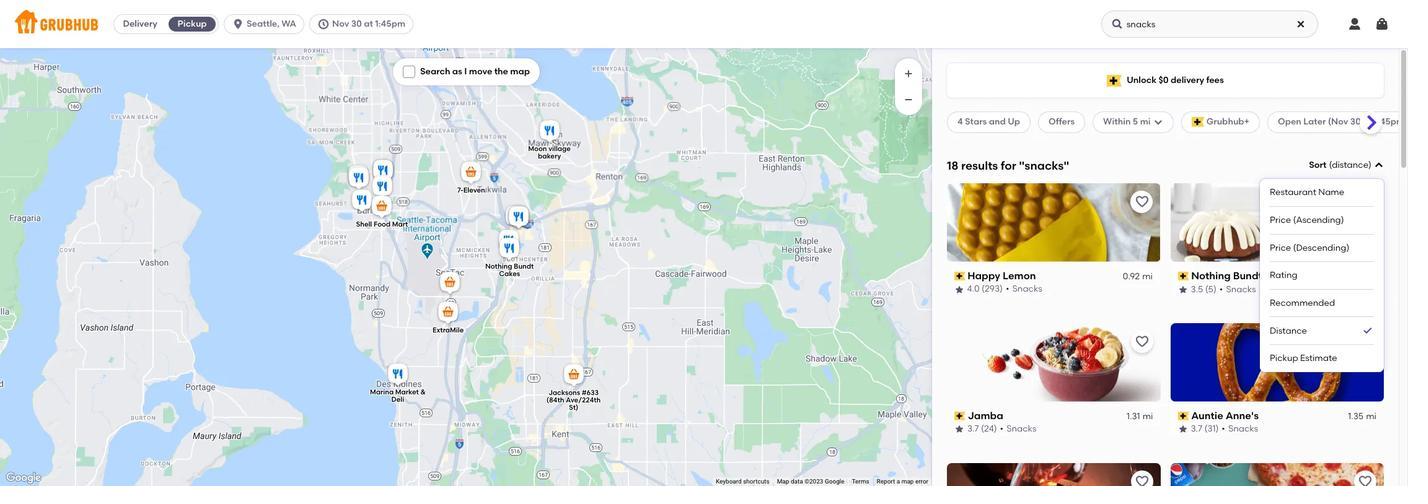 Task type: describe. For each thing, give the bounding box(es) containing it.
nov
[[332, 19, 349, 29]]

terms
[[852, 479, 870, 486]]

jacksons #633 (84th ave/224th st) image
[[562, 362, 587, 390]]

(descending)
[[1294, 243, 1350, 253]]

4
[[958, 117, 963, 127]]

pickup button
[[166, 14, 218, 34]]

as
[[452, 66, 462, 77]]

7-eleven logo image
[[1171, 464, 1385, 487]]

4.0 (293)
[[968, 284, 1004, 295]]

rating
[[1270, 270, 1298, 281]]

$0
[[1159, 75, 1169, 85]]

st)
[[569, 404, 579, 412]]

18
[[947, 158, 959, 173]]

mart
[[392, 220, 408, 228]]

0 vertical spatial map
[[511, 66, 530, 77]]

distance
[[1333, 160, 1369, 171]]

• for jamba
[[1000, 424, 1004, 435]]

3.7 (24)
[[968, 424, 997, 435]]

1:45pm
[[375, 19, 406, 29]]

nothing bundt cakes image
[[497, 236, 522, 263]]

(293)
[[982, 284, 1004, 295]]

• snacks for jamba
[[1000, 424, 1037, 435]]

report a map error
[[877, 479, 929, 486]]

star icon image for auntie anne's
[[1178, 425, 1188, 435]]

shell food mart
[[356, 220, 408, 228]]

within
[[1104, 117, 1131, 127]]

auntie anne's
[[1192, 410, 1259, 422]]

food
[[374, 220, 391, 228]]

seattle, wa
[[247, 19, 296, 29]]

bakery
[[538, 152, 561, 160]]

mi for jamba
[[1143, 412, 1154, 422]]

data
[[791, 479, 803, 486]]

stars
[[965, 117, 987, 127]]

• snacks for auntie anne's
[[1222, 424, 1259, 435]]

save this restaurant image for 3.7 (31)
[[1359, 335, 1373, 349]]

error
[[916, 479, 929, 486]]

30 inside button
[[351, 19, 362, 29]]

restaurant
[[1270, 187, 1317, 198]]

a
[[897, 479, 900, 486]]

save this restaurant button for (31)
[[1355, 331, 1377, 353]]

jacksons
[[549, 389, 580, 397]]

happy lemon
[[968, 270, 1037, 282]]

save this restaurant button for (293)
[[1131, 191, 1154, 213]]

subscription pass image for nothing bundt cakes
[[1178, 272, 1189, 281]]

7 eleven image
[[459, 160, 484, 187]]

keyboard
[[716, 479, 742, 486]]

snacks for happy lemon
[[1013, 284, 1043, 295]]

seattle, wa button
[[224, 14, 309, 34]]

cakes inside map region
[[499, 270, 520, 278]]

©2023
[[805, 479, 824, 486]]

and
[[989, 117, 1006, 127]]

sea tac marathon image
[[438, 270, 463, 297]]

grubhub+
[[1207, 117, 1250, 127]]

pickup for pickup
[[178, 19, 207, 29]]

&
[[421, 388, 426, 396]]

keyboard shortcuts
[[716, 479, 770, 486]]

search as i move the map
[[420, 66, 530, 77]]

map region
[[0, 0, 999, 487]]

(84th
[[547, 396, 564, 404]]

moon
[[528, 145, 547, 153]]

offers
[[1049, 117, 1075, 127]]

antojitos michalisco 1st ave image
[[371, 158, 396, 185]]

sort
[[1310, 160, 1327, 171]]

"snacks"
[[1020, 158, 1070, 173]]

restaurant name
[[1270, 187, 1345, 198]]

name
[[1319, 187, 1345, 198]]

• snacks for happy lemon
[[1007, 284, 1043, 295]]

1 horizontal spatial nothing bundt cakes
[[1192, 270, 1296, 282]]

unlock $0 delivery fees
[[1127, 75, 1224, 85]]

move
[[469, 66, 492, 77]]

svg image inside nov 30 at 1:45pm button
[[317, 18, 330, 30]]

fees
[[1207, 75, 1224, 85]]

tacos el hass image
[[347, 165, 371, 193]]

pierro bakery image
[[370, 174, 395, 201]]

subscription pass image for jamba
[[955, 412, 966, 421]]

ronnie's market image
[[350, 188, 375, 215]]

4 stars and up
[[958, 117, 1021, 127]]

pickup estimate
[[1270, 354, 1338, 364]]

extramile image
[[436, 300, 461, 327]]

3.7 for jamba
[[968, 424, 979, 435]]

delivery
[[1171, 75, 1205, 85]]

extramile
[[433, 327, 464, 335]]

(5)
[[1206, 284, 1217, 295]]

jacksons #633 (84th ave/224th st)
[[547, 389, 601, 412]]

nothing bundt cakes inside map region
[[485, 263, 534, 278]]

snacks for jamba
[[1007, 424, 1037, 435]]

)
[[1369, 160, 1372, 171]]

lemon
[[1003, 270, 1037, 282]]

results
[[962, 158, 999, 173]]

within 5 mi
[[1104, 117, 1151, 127]]

recommended
[[1270, 298, 1336, 309]]

list box inside field
[[1270, 179, 1375, 373]]

1 vertical spatial 30
[[1351, 117, 1362, 127]]

0.92 mi
[[1124, 272, 1154, 282]]

svg image inside seattle, wa "button"
[[232, 18, 244, 30]]

3.5
[[1191, 284, 1204, 295]]

distance
[[1270, 326, 1308, 336]]

delivery
[[123, 19, 157, 29]]

Search for food, convenience, alcohol... search field
[[1102, 11, 1319, 38]]

later
[[1304, 117, 1327, 127]]

1 horizontal spatial svg image
[[1348, 17, 1363, 32]]

royce' washington - westfield southcenter mall logo image
[[947, 464, 1161, 487]]

happy
[[968, 270, 1001, 282]]

(
[[1330, 160, 1333, 171]]

nothing inside nothing bundt cakes
[[485, 263, 512, 271]]

auntie anne's image
[[507, 204, 531, 232]]

save this restaurant image for 3.7 (24)
[[1135, 335, 1150, 349]]

svg image inside field
[[1375, 161, 1385, 171]]



Task type: locate. For each thing, give the bounding box(es) containing it.
jamba image
[[503, 204, 528, 231]]

1 horizontal spatial subscription pass image
[[1178, 272, 1189, 281]]

1.31
[[1127, 412, 1141, 422]]

marina market & deli
[[370, 388, 426, 404]]

pickup right the delivery button
[[178, 19, 207, 29]]

check icon image
[[1362, 325, 1375, 337]]

3.7 left (31)
[[1191, 424, 1203, 435]]

at inside button
[[364, 19, 373, 29]]

subscription pass image right 0.92 mi
[[1178, 272, 1189, 281]]

0 vertical spatial 30
[[351, 19, 362, 29]]

snacks right (24)
[[1007, 424, 1037, 435]]

sort ( distance )
[[1310, 160, 1372, 171]]

open later (nov 30 at 1:45pm)
[[1279, 117, 1408, 127]]

marina
[[370, 388, 394, 396]]

1 horizontal spatial pickup
[[1270, 354, 1299, 364]]

shell
[[356, 220, 372, 228]]

• for happy lemon
[[1007, 284, 1010, 295]]

2 3.7 from the left
[[1191, 424, 1203, 435]]

3.7 left (24)
[[968, 424, 979, 435]]

0 horizontal spatial at
[[364, 19, 373, 29]]

mi for auntie anne's
[[1367, 412, 1377, 422]]

1 vertical spatial map
[[902, 479, 914, 486]]

price (ascending)
[[1270, 215, 1345, 226]]

snacks for auntie anne's
[[1229, 424, 1259, 435]]

(24)
[[981, 424, 997, 435]]

3.7 (31)
[[1191, 424, 1219, 435]]

price for price (ascending)
[[1270, 215, 1292, 226]]

0 horizontal spatial nothing
[[485, 263, 512, 271]]

star icon image left 3.7 (24)
[[955, 425, 965, 435]]

terms link
[[852, 479, 870, 486]]

mi right 1.31
[[1143, 412, 1154, 422]]

price (descending)
[[1270, 243, 1350, 253]]

2 price from the top
[[1270, 243, 1292, 253]]

main navigation navigation
[[0, 0, 1409, 48]]

• for auntie anne's
[[1222, 424, 1226, 435]]

30 right nov
[[351, 19, 362, 29]]

at
[[364, 19, 373, 29], [1364, 117, 1373, 127]]

• down "happy lemon"
[[1007, 284, 1010, 295]]

1.31 mi
[[1127, 412, 1154, 422]]

(31)
[[1205, 424, 1219, 435]]

pickup for pickup estimate
[[1270, 354, 1299, 364]]

google
[[825, 479, 845, 486]]

0 horizontal spatial cakes
[[499, 270, 520, 278]]

list box
[[1270, 179, 1375, 373]]

nothing bundt cakes link
[[1178, 270, 1377, 284]]

1 vertical spatial grubhub plus flag logo image
[[1192, 117, 1205, 127]]

star icon image for jamba
[[955, 425, 965, 435]]

auntie anne's logo image
[[1171, 323, 1385, 402]]

bundt
[[514, 263, 534, 271], [1234, 270, 1263, 282]]

moon village bakery image
[[538, 118, 562, 145]]

grubhub plus flag logo image left unlock
[[1107, 75, 1122, 86]]

search
[[420, 66, 450, 77]]

0 vertical spatial subscription pass image
[[1178, 272, 1189, 281]]

7-eleven
[[458, 186, 485, 194]]

nothing
[[485, 263, 512, 271], [1192, 270, 1231, 282]]

18 results for "snacks"
[[947, 158, 1070, 173]]

mi right 1.35 in the bottom of the page
[[1367, 412, 1377, 422]]

royce' washington - westfield southcenter mall image
[[507, 204, 531, 232]]

cakes up recommended
[[1265, 270, 1296, 282]]

• right (24)
[[1000, 424, 1004, 435]]

svg image
[[1348, 17, 1363, 32], [317, 18, 330, 30], [1375, 161, 1385, 171]]

svg image
[[1375, 17, 1390, 32], [232, 18, 244, 30], [1112, 18, 1124, 30], [1296, 19, 1306, 29], [406, 68, 413, 76], [1154, 117, 1164, 127]]

subscription pass image left 'jamba'
[[955, 412, 966, 421]]

0 horizontal spatial subscription pass image
[[955, 412, 966, 421]]

save this restaurant button for (24)
[[1131, 331, 1154, 353]]

subscription pass image inside nothing bundt cakes link
[[1178, 272, 1189, 281]]

1 cakes from the left
[[499, 270, 520, 278]]

5
[[1133, 117, 1139, 127]]

nothing down "happy lemon" icon
[[485, 263, 512, 271]]

subscription pass image
[[1178, 272, 1189, 281], [955, 412, 966, 421]]

auntie
[[1192, 410, 1224, 422]]

0 horizontal spatial 3.7
[[968, 424, 979, 435]]

grubhub plus flag logo image for unlock $0 delivery fees
[[1107, 75, 1122, 86]]

report a map error link
[[877, 479, 929, 486]]

4.0
[[968, 284, 980, 295]]

0 horizontal spatial svg image
[[317, 18, 330, 30]]

list box containing restaurant name
[[1270, 179, 1375, 373]]

cakes down nothing bundt cakes image
[[499, 270, 520, 278]]

1 horizontal spatial at
[[1364, 117, 1373, 127]]

nothing bundt cakes
[[485, 263, 534, 278], [1192, 270, 1296, 282]]

mi right 0.92
[[1143, 272, 1154, 282]]

0 vertical spatial pickup
[[178, 19, 207, 29]]

price
[[1270, 215, 1292, 226], [1270, 243, 1292, 253]]

village
[[549, 145, 571, 153]]

keyboard shortcuts button
[[716, 478, 770, 487]]

none field containing sort
[[1261, 159, 1385, 373]]

•
[[1007, 284, 1010, 295], [1220, 284, 1224, 295], [1000, 424, 1004, 435], [1222, 424, 1226, 435]]

1 horizontal spatial grubhub plus flag logo image
[[1192, 117, 1205, 127]]

pickup
[[178, 19, 207, 29], [1270, 354, 1299, 364]]

• right (31)
[[1222, 424, 1226, 435]]

1 horizontal spatial nothing
[[1192, 270, 1231, 282]]

1 vertical spatial pickup
[[1270, 354, 1299, 364]]

star icon image left the 3.7 (31)
[[1178, 425, 1188, 435]]

marina market & deli image
[[386, 362, 410, 389]]

happy lemon image
[[497, 228, 521, 255]]

subscription pass image left auntie
[[1178, 412, 1189, 421]]

star icon image left 4.0
[[955, 285, 965, 295]]

2 cakes from the left
[[1265, 270, 1296, 282]]

grubhub plus flag logo image for grubhub+
[[1192, 117, 1205, 127]]

mi
[[1141, 117, 1151, 127], [1143, 272, 1154, 282], [1143, 412, 1154, 422], [1367, 412, 1377, 422]]

at left "1:45pm"
[[364, 19, 373, 29]]

1 price from the top
[[1270, 215, 1292, 226]]

map
[[777, 479, 790, 486]]

wa
[[282, 19, 296, 29]]

(ascending)
[[1294, 215, 1345, 226]]

google image
[[3, 471, 44, 487]]

1 3.7 from the left
[[968, 424, 979, 435]]

save this restaurant button for (5)
[[1355, 191, 1377, 213]]

1:45pm)
[[1375, 117, 1408, 127]]

nothing up (5) at bottom
[[1192, 270, 1231, 282]]

moon village bakery
[[528, 145, 571, 160]]

1 horizontal spatial 3.7
[[1191, 424, 1203, 435]]

0 horizontal spatial nothing bundt cakes
[[485, 263, 534, 278]]

30
[[351, 19, 362, 29], [1351, 117, 1362, 127]]

nov 30 at 1:45pm
[[332, 19, 406, 29]]

7-
[[458, 186, 464, 194]]

unlock
[[1127, 75, 1157, 85]]

0 vertical spatial price
[[1270, 215, 1292, 226]]

snacks down lemon
[[1013, 284, 1043, 295]]

subscription pass image for happy lemon
[[955, 272, 966, 281]]

report
[[877, 479, 895, 486]]

map right a
[[902, 479, 914, 486]]

cakes
[[499, 270, 520, 278], [1265, 270, 1296, 282]]

3.5 (5)
[[1191, 284, 1217, 295]]

3.7 for auntie anne's
[[1191, 424, 1203, 435]]

seattle,
[[247, 19, 280, 29]]

ave/224th
[[566, 396, 601, 404]]

nothing bundt cakes down "happy lemon" icon
[[485, 263, 534, 278]]

plus icon image
[[903, 68, 915, 80]]

nothing bundt cakes up (5) at bottom
[[1192, 270, 1296, 282]]

star icon image left 3.5
[[1178, 285, 1188, 295]]

1 horizontal spatial cakes
[[1265, 270, 1296, 282]]

mi right 5
[[1141, 117, 1151, 127]]

snacks right (5) at bottom
[[1227, 284, 1257, 295]]

0 horizontal spatial grubhub plus flag logo image
[[1107, 75, 1122, 86]]

price down restaurant
[[1270, 215, 1292, 226]]

estimate
[[1301, 354, 1338, 364]]

i
[[465, 66, 467, 77]]

pickup inside list box
[[1270, 354, 1299, 364]]

2 horizontal spatial svg image
[[1375, 161, 1385, 171]]

• right (5) at bottom
[[1220, 284, 1224, 295]]

• snacks right (5) at bottom
[[1220, 284, 1257, 295]]

map
[[511, 66, 530, 77], [902, 479, 914, 486]]

1.35
[[1349, 412, 1364, 422]]

distance option
[[1270, 318, 1375, 346]]

1 horizontal spatial bundt
[[1234, 270, 1263, 282]]

• snacks right (24)
[[1000, 424, 1037, 435]]

grubhub plus flag logo image left grubhub+
[[1192, 117, 1205, 127]]

market
[[395, 388, 419, 396]]

0 horizontal spatial 30
[[351, 19, 362, 29]]

jamba logo image
[[947, 323, 1161, 402]]

0 vertical spatial grubhub plus flag logo image
[[1107, 75, 1122, 86]]

map data ©2023 google
[[777, 479, 845, 486]]

grubhub plus flag logo image
[[1107, 75, 1122, 86], [1192, 117, 1205, 127]]

anne's
[[1226, 410, 1259, 422]]

snacks
[[1013, 284, 1043, 295], [1227, 284, 1257, 295], [1007, 424, 1037, 435], [1229, 424, 1259, 435]]

save this restaurant image
[[1359, 195, 1373, 209], [1135, 335, 1150, 349], [1359, 335, 1373, 349], [1135, 475, 1150, 487], [1359, 475, 1373, 487]]

snacks down anne's
[[1229, 424, 1259, 435]]

pickup inside button
[[178, 19, 207, 29]]

price up rating
[[1270, 243, 1292, 253]]

mi for happy lemon
[[1143, 272, 1154, 282]]

open
[[1279, 117, 1302, 127]]

• snacks down anne's
[[1222, 424, 1259, 435]]

star icon image
[[955, 285, 965, 295], [1178, 285, 1188, 295], [955, 425, 965, 435], [1178, 425, 1188, 435]]

0 horizontal spatial subscription pass image
[[955, 272, 966, 281]]

1 vertical spatial at
[[1364, 117, 1373, 127]]

dairy queen image
[[346, 163, 371, 191]]

30 right (nov
[[1351, 117, 1362, 127]]

(nov
[[1329, 117, 1349, 127]]

minus icon image
[[903, 94, 915, 106]]

• snacks down lemon
[[1007, 284, 1043, 295]]

1.35 mi
[[1349, 412, 1377, 422]]

1 horizontal spatial 30
[[1351, 117, 1362, 127]]

price for price (descending)
[[1270, 243, 1292, 253]]

1 vertical spatial subscription pass image
[[1178, 412, 1189, 421]]

bundt down "happy lemon" icon
[[514, 263, 534, 271]]

3.7
[[968, 424, 979, 435], [1191, 424, 1203, 435]]

pickup down the distance
[[1270, 354, 1299, 364]]

at left the 1:45pm)
[[1364, 117, 1373, 127]]

subscription pass image for auntie anne's
[[1178, 412, 1189, 421]]

1 horizontal spatial subscription pass image
[[1178, 412, 1189, 421]]

0 vertical spatial subscription pass image
[[955, 272, 966, 281]]

happy lemon logo image
[[947, 183, 1161, 262]]

for
[[1001, 158, 1017, 173]]

0 horizontal spatial pickup
[[178, 19, 207, 29]]

None field
[[1261, 159, 1385, 373]]

bundt inside map region
[[514, 263, 534, 271]]

up
[[1008, 117, 1021, 127]]

0 horizontal spatial map
[[511, 66, 530, 77]]

subscription pass image left the happy
[[955, 272, 966, 281]]

save this restaurant image
[[1135, 195, 1150, 209]]

mawadda cafe image
[[371, 158, 396, 185]]

1 vertical spatial price
[[1270, 243, 1292, 253]]

save this restaurant image for 3.5 (5)
[[1359, 195, 1373, 209]]

1 vertical spatial subscription pass image
[[955, 412, 966, 421]]

nothing bundt cakes logo image
[[1171, 183, 1385, 262]]

0 horizontal spatial bundt
[[514, 263, 534, 271]]

map right the
[[511, 66, 530, 77]]

1 horizontal spatial map
[[902, 479, 914, 486]]

jamba
[[968, 410, 1004, 422]]

bundt left rating
[[1234, 270, 1263, 282]]

• snacks
[[1007, 284, 1043, 295], [1220, 284, 1257, 295], [1000, 424, 1037, 435], [1222, 424, 1259, 435]]

subscription pass image
[[955, 272, 966, 281], [1178, 412, 1189, 421]]

star icon image for happy lemon
[[955, 285, 965, 295]]

0 vertical spatial at
[[364, 19, 373, 29]]

shell food mart image
[[370, 194, 394, 221]]



Task type: vqa. For each thing, say whether or not it's contained in the screenshot.
Salads on the top left of page
no



